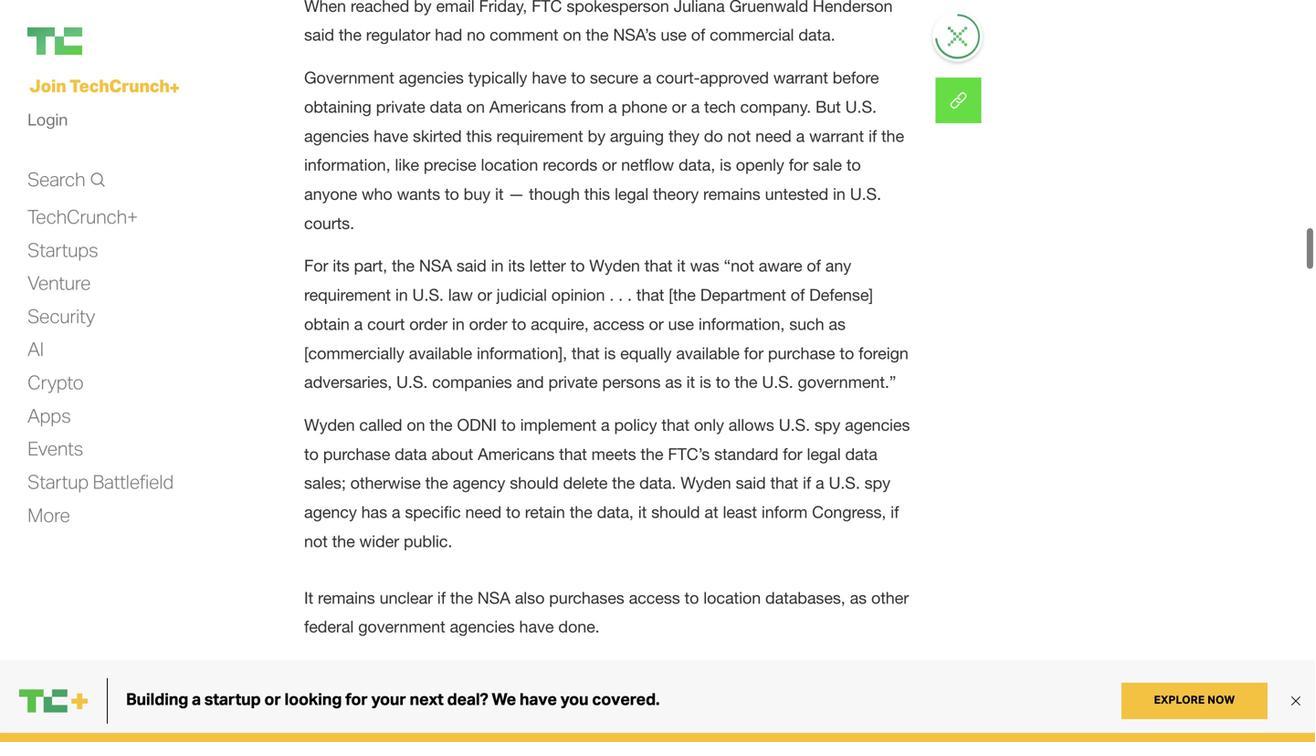 Task type: locate. For each thing, give the bounding box(es) containing it.
a down company.
[[796, 126, 805, 146]]

they
[[669, 126, 700, 146]]

equally
[[620, 344, 672, 363]]

0 horizontal spatial by
[[414, 0, 432, 15]]

venture link
[[27, 271, 91, 296]]

0 horizontal spatial data,
[[597, 503, 634, 522]]

a right has
[[392, 503, 401, 522]]

access inside for its part, the nsa said in its letter to wyden that it was "not aware of any requirement in u.s. law or judicial opinion . . . that [the department of defense] obtain a court order in order to acquire, access or use information, such as [commercially available information], that is equally available for purchase to foreign adversaries, u.s. companies and private persons as it is to the u.s. government."
[[593, 315, 645, 334]]

0 vertical spatial data,
[[679, 155, 715, 175]]

1 horizontal spatial requirement
[[497, 126, 583, 146]]

to down judicial on the left
[[512, 315, 526, 334]]

0 vertical spatial as
[[829, 315, 846, 334]]

legal inside government agencies typically have to secure a court-approved warrant before obtaining private data on americans from a phone or a tech company. but u.s. agencies have skirted this requirement by arguing they do not need a warrant if the information, like precise location records or netflow data, is openly for sale to anyone who wants to buy it — though this legal theory remains untested in u.s. courts.
[[615, 185, 649, 204]]

in down sale
[[833, 185, 846, 204]]

said down standard
[[736, 474, 766, 493]]

0 vertical spatial is
[[720, 155, 732, 175]]

wyden up opinion . . . that
[[590, 256, 640, 276]]

to up sales;
[[304, 445, 319, 464]]

data up congress, on the bottom
[[846, 445, 878, 464]]

1 horizontal spatial need
[[756, 126, 792, 146]]

1 vertical spatial need
[[465, 503, 502, 522]]

1 vertical spatial as
[[665, 373, 682, 392]]

ai link
[[27, 337, 44, 362]]

2 horizontal spatial is
[[720, 155, 732, 175]]

0 horizontal spatial from
[[412, 690, 445, 709]]

2 horizontal spatial available
[[802, 719, 866, 738]]

unclear
[[380, 589, 433, 608]]

in up court
[[395, 286, 408, 305]]

share on x image
[[936, 78, 982, 123]]

by up records
[[588, 126, 606, 146]]

from inside nakasone said in his letter to wyden that the nsa does not buy and use location data collected from phones or vehicles "known to be located in the united states," leaving open the interpretation that nsa could acquire commercially available da
[[412, 690, 445, 709]]

1 vertical spatial have
[[374, 126, 408, 146]]

1 horizontal spatial agency
[[453, 474, 505, 493]]

[the
[[669, 286, 696, 305]]

1 vertical spatial americans
[[478, 445, 555, 464]]

available right equally
[[676, 344, 740, 363]]

americans down "typically" at top left
[[489, 97, 566, 116]]

that down acquire,
[[572, 344, 600, 363]]

0 vertical spatial data.
[[799, 25, 836, 44]]

agencies inside wyden called on the odni to implement a policy that only allows u.s. spy agencies to purchase data about americans that meets the ftc's standard for legal data sales; otherwise the agency should delete the data. wyden said that if a u.s. spy agency has a specific need to retain the data, it should at least inform congress, if not the wider public.
[[845, 416, 910, 435]]

techcrunch image
[[27, 27, 82, 55]]

1 vertical spatial access
[[629, 589, 680, 608]]

or right phones
[[508, 690, 522, 709]]

private up skirted
[[376, 97, 425, 116]]

is down do
[[720, 155, 732, 175]]

1 vertical spatial private
[[549, 373, 598, 392]]

commercial
[[710, 25, 794, 44]]

on inside wyden called on the odni to implement a policy that only allows u.s. spy agencies to purchase data about americans that meets the ftc's standard for legal data sales; otherwise the agency should delete the data. wyden said that if a u.s. spy agency has a specific need to retain the data, it should at least inform congress, if not the wider public.
[[407, 416, 425, 435]]

0 horizontal spatial of
[[691, 25, 705, 44]]

to left retain
[[506, 503, 521, 522]]

need down company.
[[756, 126, 792, 146]]

location up —
[[481, 155, 538, 175]]

2 vertical spatial as
[[850, 589, 867, 608]]

as
[[829, 315, 846, 334], [665, 373, 682, 392], [850, 589, 867, 608]]

2 horizontal spatial as
[[850, 589, 867, 608]]

need inside government agencies typically have to secure a court-approved warrant before obtaining private data on americans from a phone or a tech company. but u.s. agencies have skirted this requirement by arguing they do not need a warrant if the information, like precise location records or netflow data, is openly for sale to anyone who wants to buy it — though this legal theory remains untested in u.s. courts.
[[756, 126, 792, 146]]

wyden called on the odni to implement a policy that only allows u.s. spy agencies to purchase data about americans that meets the ftc's standard for legal data sales; otherwise the agency should delete the data. wyden said that if a u.s. spy agency has a specific need to retain the data, it should at least inform congress, if not the wider public.
[[304, 416, 910, 551]]

as left the other
[[850, 589, 867, 608]]

2 vertical spatial on
[[407, 416, 425, 435]]

use down [the
[[668, 315, 694, 334]]

agencies inside it remains unclear if the nsa also purchases access to location databases, as other federal government agencies have done.
[[450, 618, 515, 637]]

in
[[833, 185, 846, 204], [491, 256, 504, 276], [395, 286, 408, 305], [452, 315, 465, 334], [416, 661, 429, 680], [750, 690, 762, 709]]

data inside government agencies typically have to secure a court-approved warrant before obtaining private data on americans from a phone or a tech company. but u.s. agencies have skirted this requirement by arguing they do not need a warrant if the information, like precise location records or netflow data, is openly for sale to anyone who wants to buy it — though this legal theory remains untested in u.s. courts.
[[430, 97, 462, 116]]

who
[[362, 185, 393, 204]]

from inside government agencies typically have to secure a court-approved warrant before obtaining private data on americans from a phone or a tech company. but u.s. agencies have skirted this requirement by arguing they do not need a warrant if the information, like precise location records or netflow data, is openly for sale to anyone who wants to buy it — though this legal theory remains untested in u.s. courts.
[[571, 97, 604, 116]]

by
[[414, 0, 432, 15], [588, 126, 606, 146]]

arguing
[[610, 126, 664, 146]]

share on reddit image
[[936, 78, 982, 123]]

called
[[359, 416, 402, 435]]

agencies
[[399, 68, 464, 87], [304, 126, 369, 146], [845, 416, 910, 435], [450, 618, 515, 637]]

1 horizontal spatial on
[[467, 97, 485, 116]]

a up congress, on the bottom
[[816, 474, 825, 493]]

location
[[481, 155, 538, 175], [704, 589, 761, 608], [833, 661, 890, 680]]

2 vertical spatial for
[[783, 445, 803, 464]]

0 vertical spatial purchase
[[768, 344, 835, 363]]

0 horizontal spatial on
[[407, 416, 425, 435]]

information, for department
[[699, 315, 785, 334]]

apps
[[27, 404, 71, 427]]

data.
[[799, 25, 836, 44], [640, 474, 676, 493]]

data inside nakasone said in his letter to wyden that the nsa does not buy and use location data collected from phones or vehicles "known to be located in the united states," leaving open the interpretation that nsa could acquire commercially available da
[[304, 690, 336, 709]]

and down information],
[[517, 373, 544, 392]]

purchase inside for its part, the nsa said in its letter to wyden that it was "not aware of any requirement in u.s. law or judicial opinion . . . that [the department of defense] obtain a court order in order to acquire, access or use information, such as [commercially available information], that is equally available for purchase to foreign adversaries, u.s. companies and private persons as it is to the u.s. government."
[[768, 344, 835, 363]]

agency
[[453, 474, 505, 493], [304, 503, 357, 522]]

not inside nakasone said in his letter to wyden that the nsa does not buy and use location data collected from phones or vehicles "known to be located in the united states," leaving open the interpretation that nsa could acquire commercially available da
[[711, 661, 735, 680]]

access
[[593, 315, 645, 334], [629, 589, 680, 608]]

1 vertical spatial requirement
[[304, 286, 391, 305]]

americans
[[489, 97, 566, 116], [478, 445, 555, 464]]

need
[[756, 126, 792, 146], [465, 503, 502, 522]]

1 vertical spatial of
[[807, 256, 821, 276]]

requirement up records
[[497, 126, 583, 146]]

legal down netflow
[[615, 185, 649, 204]]

data, inside wyden called on the odni to implement a policy that only allows u.s. spy agencies to purchase data about americans that meets the ftc's standard for legal data sales; otherwise the agency should delete the data. wyden said that if a u.s. spy agency has a specific need to retain the data, it should at least inform congress, if not the wider public.
[[597, 503, 634, 522]]

americans inside wyden called on the odni to implement a policy that only allows u.s. spy agencies to purchase data about americans that meets the ftc's standard for legal data sales; otherwise the agency should delete the data. wyden said that if a u.s. spy agency has a specific need to retain the data, it should at least inform congress, if not the wider public.
[[478, 445, 555, 464]]

u.s. down before
[[846, 97, 877, 116]]

0 vertical spatial from
[[571, 97, 604, 116]]

join
[[29, 74, 66, 96]]

warrant up company.
[[774, 68, 828, 87]]

have down also
[[519, 618, 554, 637]]

a left court
[[354, 315, 363, 334]]

need right specific
[[465, 503, 502, 522]]

nsa inside for its part, the nsa said in its letter to wyden that it was "not aware of any requirement in u.s. law or judicial opinion . . . that [the department of defense] obtain a court order in order to acquire, access or use information, such as [commercially available information], that is equally available for purchase to foreign adversaries, u.s. companies and private persons as it is to the u.s. government."
[[419, 256, 452, 276]]

data. down henderson
[[799, 25, 836, 44]]

1 horizontal spatial and
[[771, 661, 798, 680]]

startup
[[27, 470, 89, 494]]

venture
[[27, 271, 91, 295]]

information, for have
[[304, 155, 391, 175]]

had
[[435, 25, 462, 44]]

nsa
[[419, 256, 452, 276], [478, 589, 511, 608], [634, 661, 666, 680], [562, 719, 595, 738]]

foreign
[[859, 344, 909, 363]]

1 horizontal spatial from
[[571, 97, 604, 116]]

0 horizontal spatial order
[[409, 315, 448, 334]]

available down united
[[802, 719, 866, 738]]

not
[[728, 126, 751, 146], [304, 532, 328, 551], [711, 661, 735, 680]]

for right standard
[[783, 445, 803, 464]]

order right court
[[409, 315, 448, 334]]

warrant
[[774, 68, 828, 87], [810, 126, 864, 146]]

0 vertical spatial remains
[[703, 185, 761, 204]]

available up companies
[[409, 344, 472, 363]]

2 vertical spatial not
[[711, 661, 735, 680]]

data, down they
[[679, 155, 715, 175]]

information, inside government agencies typically have to secure a court-approved warrant before obtaining private data on americans from a phone or a tech company. but u.s. agencies have skirted this requirement by arguing they do not need a warrant if the information, like precise location records or netflow data, is openly for sale to anyone who wants to buy it — though this legal theory remains untested in u.s. courts.
[[304, 155, 391, 175]]

1 vertical spatial and
[[771, 661, 798, 680]]

access inside it remains unclear if the nsa also purchases access to location databases, as other federal government agencies have done.
[[629, 589, 680, 608]]

on right comment
[[563, 25, 582, 44]]

0 vertical spatial requirement
[[497, 126, 583, 146]]

0 vertical spatial access
[[593, 315, 645, 334]]

0 vertical spatial letter
[[530, 256, 566, 276]]

letter inside nakasone said in his letter to wyden that the nsa does not buy and use location data collected from phones or vehicles "known to be located in the united states," leaving open the interpretation that nsa could acquire commercially available da
[[459, 661, 495, 680]]

sale
[[813, 155, 842, 175]]

a left tech
[[691, 97, 700, 116]]

for left sale
[[789, 155, 809, 175]]

to up government."
[[840, 344, 854, 363]]

share on linkedin image
[[936, 78, 982, 123]]

linkedin link
[[936, 78, 982, 123]]

wyden up vehicles
[[519, 661, 569, 680]]

to inside it remains unclear if the nsa also purchases access to location databases, as other federal government agencies have done.
[[685, 589, 699, 608]]

1 horizontal spatial as
[[829, 315, 846, 334]]

1 vertical spatial from
[[412, 690, 445, 709]]

0 vertical spatial for
[[789, 155, 809, 175]]

persons
[[602, 373, 661, 392]]

1 horizontal spatial is
[[700, 373, 712, 392]]

1 vertical spatial remains
[[318, 589, 375, 608]]

or right law
[[477, 286, 492, 305]]

location inside government agencies typically have to secure a court-approved warrant before obtaining private data on americans from a phone or a tech company. but u.s. agencies have skirted this requirement by arguing they do not need a warrant if the information, like precise location records or netflow data, is openly for sale to anyone who wants to buy it — though this legal theory remains untested in u.s. courts.
[[481, 155, 538, 175]]

0 vertical spatial need
[[756, 126, 792, 146]]

0 horizontal spatial private
[[376, 97, 425, 116]]

0 horizontal spatial agency
[[304, 503, 357, 522]]

implement
[[520, 416, 597, 435]]

obtaining
[[304, 97, 372, 116]]

0 vertical spatial this
[[466, 126, 492, 146]]

1 horizontal spatial remains
[[703, 185, 761, 204]]

nakasone said in his letter to wyden that the nsa does not buy and use location data collected from phones or vehicles "known to be located in the united states," leaving open the interpretation that nsa could acquire commercially available da
[[304, 661, 904, 743]]

this up "precise"
[[466, 126, 492, 146]]

on
[[563, 25, 582, 44], [467, 97, 485, 116], [407, 416, 425, 435]]

on inside when reached by email friday, ftc spokesperson juliana gruenwald henderson said the regulator had no comment on the nsa's use of commercial data.
[[563, 25, 582, 44]]

copy share link link
[[936, 78, 982, 123]]

as down defense]
[[829, 315, 846, 334]]

data up skirted
[[430, 97, 462, 116]]

legal inside wyden called on the odni to implement a policy that only allows u.s. spy agencies to purchase data about americans that meets the ftc's standard for legal data sales; otherwise the agency should delete the data. wyden said that if a u.s. spy agency has a specific need to retain the data, it should at least inform congress, if not the wider public.
[[807, 445, 841, 464]]

it left was
[[677, 256, 686, 276]]

buy left —
[[464, 185, 491, 204]]

data
[[430, 97, 462, 116], [395, 445, 427, 464], [846, 445, 878, 464], [304, 690, 336, 709]]

it
[[495, 185, 504, 204], [677, 256, 686, 276], [687, 373, 695, 392], [638, 503, 647, 522]]

on right called
[[407, 416, 425, 435]]

1 vertical spatial data,
[[597, 503, 634, 522]]

in up commercially
[[750, 690, 762, 709]]

1 vertical spatial letter
[[459, 661, 495, 680]]

location up states,"
[[833, 661, 890, 680]]

of
[[691, 25, 705, 44], [807, 256, 821, 276], [791, 286, 805, 305]]

should left at
[[651, 503, 700, 522]]

1 horizontal spatial legal
[[807, 445, 841, 464]]

acquire
[[644, 719, 697, 738]]

1 horizontal spatial private
[[549, 373, 598, 392]]

1 vertical spatial on
[[467, 97, 485, 116]]

1 horizontal spatial location
[[704, 589, 761, 608]]

or inside nakasone said in his letter to wyden that the nsa does not buy and use location data collected from phones or vehicles "known to be located in the united states," leaving open the interpretation that nsa could acquire commercially available da
[[508, 690, 522, 709]]

0 vertical spatial spy
[[815, 416, 841, 435]]

from down his
[[412, 690, 445, 709]]

information,
[[304, 155, 391, 175], [699, 315, 785, 334]]

0 horizontal spatial location
[[481, 155, 538, 175]]

1 vertical spatial buy
[[739, 661, 766, 680]]

untested
[[765, 185, 829, 204]]

it left at
[[638, 503, 647, 522]]

u.s. left law
[[413, 286, 444, 305]]

0 vertical spatial legal
[[615, 185, 649, 204]]

before
[[833, 68, 879, 87]]

1 vertical spatial legal
[[807, 445, 841, 464]]

for down the department
[[744, 344, 764, 363]]

if down before
[[869, 126, 877, 146]]

use inside when reached by email friday, ftc spokesperson juliana gruenwald henderson said the regulator had no comment on the nsa's use of commercial data.
[[661, 25, 687, 44]]

data,
[[679, 155, 715, 175], [597, 503, 634, 522]]

skirted
[[413, 126, 462, 146]]

0 vertical spatial of
[[691, 25, 705, 44]]

location inside it remains unclear if the nsa also purchases access to location databases, as other federal government agencies have done.
[[704, 589, 761, 608]]

1 vertical spatial data.
[[640, 474, 676, 493]]

techcrunch link
[[27, 27, 210, 55]]

1 vertical spatial not
[[304, 532, 328, 551]]

0 horizontal spatial as
[[665, 373, 682, 392]]

2 vertical spatial use
[[803, 661, 828, 680]]

battlefield
[[93, 470, 174, 494]]

2 vertical spatial is
[[700, 373, 712, 392]]

0 horizontal spatial information,
[[304, 155, 391, 175]]

said up collected
[[382, 661, 412, 680]]

0 horizontal spatial purchase
[[323, 445, 390, 464]]

0 horizontal spatial need
[[465, 503, 502, 522]]

by inside government agencies typically have to secure a court-approved warrant before obtaining private data on americans from a phone or a tech company. but u.s. agencies have skirted this requirement by arguing they do not need a warrant if the information, like precise location records or netflow data, is openly for sale to anyone who wants to buy it — though this legal theory remains untested in u.s. courts.
[[588, 126, 606, 146]]

agency down about
[[453, 474, 505, 493]]

login link
[[27, 105, 68, 134]]

on down "typically" at top left
[[467, 97, 485, 116]]

government
[[304, 68, 394, 87]]

have
[[532, 68, 567, 87], [374, 126, 408, 146], [519, 618, 554, 637]]

for its part, the nsa said in its letter to wyden that it was "not aware of any requirement in u.s. law or judicial opinion . . . that [the department of defense] obtain a court order in order to acquire, access or use information, such as [commercially available information], that is equally available for purchase to foreign adversaries, u.s. companies and private persons as it is to the u.s. government."
[[304, 256, 909, 392]]

1 vertical spatial information,
[[699, 315, 785, 334]]

1 horizontal spatial data.
[[799, 25, 836, 44]]

spy
[[815, 416, 841, 435], [865, 474, 891, 493]]

for inside government agencies typically have to secure a court-approved warrant before obtaining private data on americans from a phone or a tech company. but u.s. agencies have skirted this requirement by arguing they do not need a warrant if the information, like precise location records or netflow data, is openly for sale to anyone who wants to buy it — though this legal theory remains untested in u.s. courts.
[[789, 155, 809, 175]]

commercially
[[702, 719, 798, 738]]

0 horizontal spatial buy
[[464, 185, 491, 204]]

1 horizontal spatial purchase
[[768, 344, 835, 363]]

said inside when reached by email friday, ftc spokesperson juliana gruenwald henderson said the regulator had no comment on the nsa's use of commercial data.
[[304, 25, 334, 44]]

judicial
[[497, 286, 547, 305]]

events
[[27, 437, 83, 461]]

0 horizontal spatial legal
[[615, 185, 649, 204]]

0 horizontal spatial its
[[333, 256, 350, 276]]

join techcrunch +
[[29, 74, 180, 98]]

is up only
[[700, 373, 712, 392]]

aware
[[759, 256, 803, 276]]

not up it
[[304, 532, 328, 551]]

1 vertical spatial spy
[[865, 474, 891, 493]]

use down juliana
[[661, 25, 687, 44]]

1 horizontal spatial this
[[585, 185, 610, 204]]

this
[[466, 126, 492, 146], [585, 185, 610, 204]]

purchase down called
[[323, 445, 390, 464]]

1 horizontal spatial of
[[791, 286, 805, 305]]

information, up the anyone
[[304, 155, 391, 175]]

requirement up obtain at the top left of the page
[[304, 286, 391, 305]]

data. down ftc's at bottom right
[[640, 474, 676, 493]]

techcrunch
[[70, 74, 170, 96]]

said inside nakasone said in his letter to wyden that the nsa does not buy and use location data collected from phones or vehicles "known to be located in the united states," leaving open the interpretation that nsa could acquire commercially available da
[[382, 661, 412, 680]]

1 horizontal spatial buy
[[739, 661, 766, 680]]

spy up congress, on the bottom
[[865, 474, 891, 493]]

share over email image
[[936, 78, 982, 123]]

1 horizontal spatial by
[[588, 126, 606, 146]]

should up retain
[[510, 474, 559, 493]]

remains down openly
[[703, 185, 761, 204]]

private up the implement
[[549, 373, 598, 392]]

1 horizontal spatial order
[[469, 315, 507, 334]]

2 horizontal spatial of
[[807, 256, 821, 276]]

its up judicial on the left
[[508, 256, 525, 276]]

united
[[794, 690, 842, 709]]

letter up judicial on the left
[[530, 256, 566, 276]]

1 horizontal spatial letter
[[530, 256, 566, 276]]

if inside it remains unclear if the nsa also purchases access to location databases, as other federal government agencies have done.
[[437, 589, 446, 608]]

use inside for its part, the nsa said in its letter to wyden that it was "not aware of any requirement in u.s. law or judicial opinion . . . that [the department of defense] obtain a court order in order to acquire, access or use information, such as [commercially available information], that is equally available for purchase to foreign adversaries, u.s. companies and private persons as it is to the u.s. government."
[[668, 315, 694, 334]]

states,"
[[847, 690, 904, 709]]

data up the leaving
[[304, 690, 336, 709]]

0 vertical spatial and
[[517, 373, 544, 392]]

purchase down the such
[[768, 344, 835, 363]]

like
[[395, 155, 419, 175]]

1 vertical spatial purchase
[[323, 445, 390, 464]]

order down law
[[469, 315, 507, 334]]

2 horizontal spatial on
[[563, 25, 582, 44]]

does
[[671, 661, 707, 680]]

access right purchases
[[629, 589, 680, 608]]

search image
[[90, 171, 105, 189]]

0 vertical spatial on
[[563, 25, 582, 44]]

have down comment
[[532, 68, 567, 87]]

netflow
[[621, 155, 674, 175]]

in up judicial on the left
[[491, 256, 504, 276]]

0 horizontal spatial should
[[510, 474, 559, 493]]

was
[[690, 256, 720, 276]]

0 vertical spatial information,
[[304, 155, 391, 175]]

data. inside when reached by email friday, ftc spokesperson juliana gruenwald henderson said the regulator had no comment on the nsa's use of commercial data.
[[799, 25, 836, 44]]

copy share link image
[[936, 78, 982, 123]]

allows
[[729, 416, 775, 435]]

1 vertical spatial should
[[651, 503, 700, 522]]

records
[[543, 155, 598, 175]]

spy down government."
[[815, 416, 841, 435]]

agencies down government."
[[845, 416, 910, 435]]

of inside when reached by email friday, ftc spokesperson juliana gruenwald henderson said the regulator had no comment on the nsa's use of commercial data.
[[691, 25, 705, 44]]

agencies up his
[[450, 618, 515, 637]]

data, down delete at the bottom left of page
[[597, 503, 634, 522]]

agencies down "obtaining"
[[304, 126, 369, 146]]

0 horizontal spatial letter
[[459, 661, 495, 680]]

1 order from the left
[[409, 315, 448, 334]]

1 horizontal spatial its
[[508, 256, 525, 276]]

private
[[376, 97, 425, 116], [549, 373, 598, 392]]

purchase inside wyden called on the odni to implement a policy that only allows u.s. spy agencies to purchase data about americans that meets the ftc's standard for legal data sales; otherwise the agency should delete the data. wyden said that if a u.s. spy agency has a specific need to retain the data, it should at least inform congress, if not the wider public.
[[323, 445, 390, 464]]

nsa left also
[[478, 589, 511, 608]]

0 horizontal spatial remains
[[318, 589, 375, 608]]

2 vertical spatial have
[[519, 618, 554, 637]]

data, inside government agencies typically have to secure a court-approved warrant before obtaining private data on americans from a phone or a tech company. but u.s. agencies have skirted this requirement by arguing they do not need a warrant if the information, like precise location records or netflow data, is openly for sale to anyone who wants to buy it — though this legal theory remains untested in u.s. courts.
[[679, 155, 715, 175]]

when
[[304, 0, 346, 15]]

information, inside for its part, the nsa said in its letter to wyden that it was "not aware of any requirement in u.s. law or judicial opinion . . . that [the department of defense] obtain a court order in order to acquire, access or use information, such as [commercially available information], that is equally available for purchase to foreign adversaries, u.s. companies and private persons as it is to the u.s. government."
[[699, 315, 785, 334]]

for inside for its part, the nsa said in its letter to wyden that it was "not aware of any requirement in u.s. law or judicial opinion . . . that [the department of defense] obtain a court order in order to acquire, access or use information, such as [commercially available information], that is equally available for purchase to foreign adversaries, u.s. companies and private persons as it is to the u.s. government."
[[744, 344, 764, 363]]

more link
[[27, 503, 70, 528]]

delete
[[563, 474, 608, 493]]

when reached by email friday, ftc spokesperson juliana gruenwald henderson said the regulator had no comment on the nsa's use of commercial data.
[[304, 0, 893, 44]]

federal
[[304, 618, 354, 637]]

access down opinion . . . that
[[593, 315, 645, 334]]

1 vertical spatial by
[[588, 126, 606, 146]]

to up only
[[716, 373, 730, 392]]



Task type: describe. For each thing, give the bounding box(es) containing it.
not inside government agencies typically have to secure a court-approved warrant before obtaining private data on americans from a phone or a tech company. but u.s. agencies have skirted this requirement by arguing they do not need a warrant if the information, like precise location records or netflow data, is openly for sale to anyone who wants to buy it — though this legal theory remains untested in u.s. courts.
[[728, 126, 751, 146]]

interpretation
[[428, 719, 525, 738]]

henderson
[[813, 0, 893, 15]]

gruenwald
[[730, 0, 809, 15]]

buy inside government agencies typically have to secure a court-approved warrant before obtaining private data on americans from a phone or a tech company. but u.s. agencies have skirted this requirement by arguing they do not need a warrant if the information, like precise location records or netflow data, is openly for sale to anyone who wants to buy it — though this legal theory remains untested in u.s. courts.
[[464, 185, 491, 204]]

that up [the
[[645, 256, 673, 276]]

by inside when reached by email friday, ftc spokesperson juliana gruenwald henderson said the regulator had no comment on the nsa's use of commercial data.
[[414, 0, 432, 15]]

1 its from the left
[[333, 256, 350, 276]]

to right sale
[[847, 155, 861, 175]]

but
[[816, 97, 841, 116]]

to down "precise"
[[445, 185, 459, 204]]

remains inside it remains unclear if the nsa also purchases access to location databases, as other federal government agencies have done.
[[318, 589, 375, 608]]

security
[[27, 304, 95, 328]]

to right odni at bottom
[[501, 416, 516, 435]]

it up only
[[687, 373, 695, 392]]

it inside government agencies typically have to secure a court-approved warrant before obtaining private data on americans from a phone or a tech company. but u.s. agencies have skirted this requirement by arguing they do not need a warrant if the information, like precise location records or netflow data, is openly for sale to anyone who wants to buy it — though this legal theory remains untested in u.s. courts.
[[495, 185, 504, 204]]

requirement inside government agencies typically have to secure a court-approved warrant before obtaining private data on americans from a phone or a tech company. but u.s. agencies have skirted this requirement by arguing they do not need a warrant if the information, like precise location records or netflow data, is openly for sale to anyone who wants to buy it — though this legal theory remains untested in u.s. courts.
[[497, 126, 583, 146]]

search
[[27, 167, 85, 191]]

congress,
[[812, 503, 886, 522]]

crypto
[[27, 370, 84, 394]]

data. inside wyden called on the odni to implement a policy that only allows u.s. spy agencies to purchase data about americans that meets the ftc's standard for legal data sales; otherwise the agency should delete the data. wyden said that if a u.s. spy agency has a specific need to retain the data, it should at least inform congress, if not the wider public.
[[640, 474, 676, 493]]

or left netflow
[[602, 155, 617, 175]]

no
[[467, 25, 485, 44]]

2 its from the left
[[508, 256, 525, 276]]

data up otherwise at the bottom of the page
[[395, 445, 427, 464]]

phones
[[449, 690, 503, 709]]

and inside nakasone said in his letter to wyden that the nsa does not buy and use location data collected from phones or vehicles "known to be located in the united states," leaving open the interpretation that nsa could acquire commercially available da
[[771, 661, 798, 680]]

more
[[27, 503, 70, 527]]

2 vertical spatial of
[[791, 286, 805, 305]]

that up delete at the bottom left of page
[[559, 445, 587, 464]]

0 horizontal spatial is
[[604, 344, 616, 363]]

spokesperson
[[567, 0, 670, 15]]

wyden inside nakasone said in his letter to wyden that the nsa does not buy and use location data collected from phones or vehicles "known to be located in the united states," leaving open the interpretation that nsa could acquire commercially available da
[[519, 661, 569, 680]]

americans inside government agencies typically have to secure a court-approved warrant before obtaining private data on americans from a phone or a tech company. but u.s. agencies have skirted this requirement by arguing they do not need a warrant if the information, like precise location records or netflow data, is openly for sale to anyone who wants to buy it — though this legal theory remains untested in u.s. courts.
[[489, 97, 566, 116]]

defense]
[[810, 286, 873, 305]]

—
[[508, 185, 525, 204]]

in inside government agencies typically have to secure a court-approved warrant before obtaining private data on americans from a phone or a tech company. but u.s. agencies have skirted this requirement by arguing they do not need a warrant if the information, like precise location records or netflow data, is openly for sale to anyone who wants to buy it — though this legal theory remains untested in u.s. courts.
[[833, 185, 846, 204]]

databases,
[[766, 589, 846, 608]]

said inside wyden called on the odni to implement a policy that only allows u.s. spy agencies to purchase data about americans that meets the ftc's standard for legal data sales; otherwise the agency should delete the data. wyden said that if a u.s. spy agency has a specific need to retain the data, it should at least inform congress, if not the wider public.
[[736, 474, 766, 493]]

is inside government agencies typically have to secure a court-approved warrant before obtaining private data on americans from a phone or a tech company. but u.s. agencies have skirted this requirement by arguing they do not need a warrant if the information, like precise location records or netflow data, is openly for sale to anyone who wants to buy it — though this legal theory remains untested in u.s. courts.
[[720, 155, 732, 175]]

for for purchase
[[744, 344, 764, 363]]

x link
[[936, 78, 982, 123]]

tech
[[704, 97, 736, 116]]

company.
[[741, 97, 811, 116]]

login
[[27, 109, 68, 130]]

not inside wyden called on the odni to implement a policy that only allows u.s. spy agencies to purchase data about americans that meets the ftc's standard for legal data sales; otherwise the agency should delete the data. wyden said that if a u.s. spy agency has a specific need to retain the data, it should at least inform congress, if not the wider public.
[[304, 532, 328, 551]]

share on facebook image
[[936, 78, 982, 123]]

for for sale
[[789, 155, 809, 175]]

court
[[367, 315, 405, 334]]

for
[[304, 256, 328, 276]]

companies
[[432, 373, 512, 392]]

1 vertical spatial this
[[585, 185, 610, 204]]

close screen button
[[935, 14, 981, 59]]

least
[[723, 503, 757, 522]]

and inside for its part, the nsa said in its letter to wyden that it was "not aware of any requirement in u.s. law or judicial opinion . . . that [the department of defense] obtain a court order in order to acquire, access or use information, such as [commercially available information], that is equally available for purchase to foreign adversaries, u.s. companies and private persons as it is to the u.s. government."
[[517, 373, 544, 392]]

government agencies typically have to secure a court-approved warrant before obtaining private data on americans from a phone or a tech company. but u.s. agencies have skirted this requirement by arguing they do not need a warrant if the information, like precise location records or netflow data, is openly for sale to anyone who wants to buy it — though this legal theory remains untested in u.s. courts.
[[304, 68, 904, 233]]

that up inform
[[771, 474, 799, 493]]

collected
[[341, 690, 407, 709]]

be
[[669, 690, 687, 709]]

other
[[872, 589, 909, 608]]

crypto link
[[27, 370, 84, 395]]

startups link
[[27, 238, 98, 262]]

u.s. up called
[[397, 373, 428, 392]]

though
[[529, 185, 580, 204]]

part,
[[354, 256, 387, 276]]

in down law
[[452, 315, 465, 334]]

[commercially
[[304, 344, 404, 363]]

that up ftc's at bottom right
[[662, 416, 690, 435]]

use inside nakasone said in his letter to wyden that the nsa does not buy and use location data collected from phones or vehicles "known to be located in the united states," leaving open the interpretation that nsa could acquire commercially available da
[[803, 661, 828, 680]]

vehicles
[[527, 690, 586, 709]]

at
[[705, 503, 719, 522]]

reached
[[351, 0, 409, 15]]

need inside wyden called on the odni to implement a policy that only allows u.s. spy agencies to purchase data about americans that meets the ftc's standard for legal data sales; otherwise the agency should delete the data. wyden said that if a u.s. spy agency has a specific need to retain the data, it should at least inform congress, if not the wider public.
[[465, 503, 502, 522]]

0 horizontal spatial this
[[466, 126, 492, 146]]

information],
[[477, 344, 567, 363]]

startups
[[27, 238, 98, 262]]

regulator
[[366, 25, 431, 44]]

startup battlefield link
[[27, 470, 174, 495]]

on inside government agencies typically have to secure a court-approved warrant before obtaining private data on americans from a phone or a tech company. but u.s. agencies have skirted this requirement by arguing they do not need a warrant if the information, like precise location records or netflow data, is openly for sale to anyone who wants to buy it — though this legal theory remains untested in u.s. courts.
[[467, 97, 485, 116]]

courts.
[[304, 214, 354, 233]]

to up phones
[[500, 661, 514, 680]]

for inside wyden called on the odni to implement a policy that only allows u.s. spy agencies to purchase data about americans that meets the ftc's standard for legal data sales; otherwise the agency should delete the data. wyden said that if a u.s. spy agency has a specific need to retain the data, it should at least inform congress, if not the wider public.
[[783, 445, 803, 464]]

wyden up at
[[681, 474, 732, 493]]

buy inside nakasone said in his letter to wyden that the nsa does not buy and use location data collected from phones or vehicles "known to be located in the united states," leaving open the interpretation that nsa could acquire commercially available da
[[739, 661, 766, 680]]

"known
[[590, 690, 645, 709]]

nsa inside it remains unclear if the nsa also purchases access to location databases, as other federal government agencies have done.
[[478, 589, 511, 608]]

requirement inside for its part, the nsa said in its letter to wyden that it was "not aware of any requirement in u.s. law or judicial opinion . . . that [the department of defense] obtain a court order in order to acquire, access or use information, such as [commercially available information], that is equally available for purchase to foreign adversaries, u.s. companies and private persons as it is to the u.s. government."
[[304, 286, 391, 305]]

as inside it remains unclear if the nsa also purchases access to location databases, as other federal government agencies have done.
[[850, 589, 867, 608]]

if up inform
[[803, 474, 811, 493]]

it remains unclear if the nsa also purchases access to location databases, as other federal government agencies have done.
[[304, 589, 909, 637]]

available inside nakasone said in his letter to wyden that the nsa does not buy and use location data collected from phones or vehicles "known to be located in the united states," leaving open the interpretation that nsa could acquire commercially available da
[[802, 719, 866, 738]]

department
[[701, 286, 786, 305]]

have inside it remains unclear if the nsa also purchases access to location databases, as other federal government agencies have done.
[[519, 618, 554, 637]]

0 vertical spatial should
[[510, 474, 559, 493]]

close screen image
[[948, 27, 968, 46]]

or up equally
[[649, 315, 664, 334]]

comment
[[490, 25, 559, 44]]

do
[[704, 126, 723, 146]]

friday,
[[479, 0, 527, 15]]

if right congress, on the bottom
[[891, 503, 899, 522]]

letter inside for its part, the nsa said in its letter to wyden that it was "not aware of any requirement in u.s. law or judicial opinion . . . that [the department of defense] obtain a court order in order to acquire, access or use information, such as [commercially available information], that is equally available for purchase to foreign adversaries, u.s. companies and private persons as it is to the u.s. government."
[[530, 256, 566, 276]]

techcrunch+
[[27, 205, 138, 228]]

1 vertical spatial agency
[[304, 503, 357, 522]]

court-
[[656, 68, 700, 87]]

apps link
[[27, 404, 71, 428]]

techcrunch+ link
[[27, 205, 138, 229]]

u.s. up congress, on the bottom
[[829, 474, 860, 493]]

ai
[[27, 337, 44, 361]]

facebook link
[[936, 78, 982, 123]]

private inside government agencies typically have to secure a court-approved warrant before obtaining private data on americans from a phone or a tech company. but u.s. agencies have skirted this requirement by arguing they do not need a warrant if the information, like precise location records or netflow data, is openly for sale to anyone who wants to buy it — though this legal theory remains untested in u.s. courts.
[[376, 97, 425, 116]]

the inside government agencies typically have to secure a court-approved warrant before obtaining private data on americans from a phone or a tech company. but u.s. agencies have skirted this requirement by arguing they do not need a warrant if the information, like precise location records or netflow data, is openly for sale to anyone who wants to buy it — though this legal theory remains untested in u.s. courts.
[[882, 126, 904, 146]]

or down court-
[[672, 97, 687, 116]]

2 order from the left
[[469, 315, 507, 334]]

a inside for its part, the nsa said in its letter to wyden that it was "not aware of any requirement in u.s. law or judicial opinion . . . that [the department of defense] obtain a court order in order to acquire, access or use information, such as [commercially available information], that is equally available for purchase to foreign adversaries, u.s. companies and private persons as it is to the u.s. government."
[[354, 315, 363, 334]]

purchases
[[549, 589, 625, 608]]

0 horizontal spatial available
[[409, 344, 472, 363]]

nsa's
[[613, 25, 656, 44]]

agencies down had at top
[[399, 68, 464, 87]]

a up meets
[[601, 416, 610, 435]]

open
[[360, 719, 397, 738]]

typically
[[468, 68, 528, 87]]

wyden inside for its part, the nsa said in its letter to wyden that it was "not aware of any requirement in u.s. law or judicial opinion . . . that [the department of defense] obtain a court order in order to acquire, access or use information, such as [commercially available information], that is equally available for purchase to foreign adversaries, u.s. companies and private persons as it is to the u.s. government."
[[590, 256, 640, 276]]

a down secure
[[608, 97, 617, 116]]

juliana
[[674, 0, 725, 15]]

u.s. up allows on the bottom
[[762, 373, 794, 392]]

done.
[[559, 618, 600, 637]]

wants
[[397, 185, 440, 204]]

such
[[790, 315, 825, 334]]

adversaries,
[[304, 373, 392, 392]]

odni
[[457, 416, 497, 435]]

in left his
[[416, 661, 429, 680]]

his
[[433, 661, 454, 680]]

otherwise
[[350, 474, 421, 493]]

0 vertical spatial agency
[[453, 474, 505, 493]]

0 horizontal spatial spy
[[815, 416, 841, 435]]

nsa left does
[[634, 661, 666, 680]]

it inside wyden called on the odni to implement a policy that only allows u.s. spy agencies to purchase data about americans that meets the ftc's standard for legal data sales; otherwise the agency should delete the data. wyden said that if a u.s. spy agency has a specific need to retain the data, it should at least inform congress, if not the wider public.
[[638, 503, 647, 522]]

1 horizontal spatial should
[[651, 503, 700, 522]]

+
[[170, 76, 180, 98]]

if inside government agencies typically have to secure a court-approved warrant before obtaining private data on americans from a phone or a tech company. but u.s. agencies have skirted this requirement by arguing they do not need a warrant if the information, like precise location records or netflow data, is openly for sale to anyone who wants to buy it — though this legal theory remains untested in u.s. courts.
[[869, 126, 877, 146]]

said inside for its part, the nsa said in its letter to wyden that it was "not aware of any requirement in u.s. law or judicial opinion . . . that [the department of defense] obtain a court order in order to acquire, access or use information, such as [commercially available information], that is equally available for purchase to foreign adversaries, u.s. companies and private persons as it is to the u.s. government."
[[457, 256, 487, 276]]

u.s. right allows on the bottom
[[779, 416, 810, 435]]

nsa down vehicles
[[562, 719, 595, 738]]

that down vehicles
[[529, 719, 557, 738]]

to left the be
[[650, 690, 664, 709]]

u.s. right untested on the right of the page
[[850, 185, 882, 204]]

remains inside government agencies typically have to secure a court-approved warrant before obtaining private data on americans from a phone or a tech company. but u.s. agencies have skirted this requirement by arguing they do not need a warrant if the information, like precise location records or netflow data, is openly for sale to anyone who wants to buy it — though this legal theory remains untested in u.s. courts.
[[703, 185, 761, 204]]

to up opinion . . . that
[[571, 256, 585, 276]]

1 vertical spatial warrant
[[810, 126, 864, 146]]

1 horizontal spatial available
[[676, 344, 740, 363]]

openly
[[736, 155, 785, 175]]

1 horizontal spatial spy
[[865, 474, 891, 493]]

about
[[432, 445, 473, 464]]

to left secure
[[571, 68, 586, 87]]

could
[[599, 719, 639, 738]]

private inside for its part, the nsa said in its letter to wyden that it was "not aware of any requirement in u.s. law or judicial opinion . . . that [the department of defense] obtain a court order in order to acquire, access or use information, such as [commercially available information], that is equally available for purchase to foreign adversaries, u.s. companies and private persons as it is to the u.s. government."
[[549, 373, 598, 392]]

0 vertical spatial have
[[532, 68, 567, 87]]

inform
[[762, 503, 808, 522]]

obtain
[[304, 315, 350, 334]]

wyden down adversaries,
[[304, 416, 355, 435]]

retain
[[525, 503, 565, 522]]

location inside nakasone said in his letter to wyden that the nsa does not buy and use location data collected from phones or vehicles "known to be located in the united states," leaving open the interpretation that nsa could acquire commercially available da
[[833, 661, 890, 680]]

phone
[[622, 97, 668, 116]]

0 vertical spatial warrant
[[774, 68, 828, 87]]

also
[[515, 589, 545, 608]]

the inside it remains unclear if the nsa also purchases access to location databases, as other federal government agencies have done.
[[450, 589, 473, 608]]

a up phone in the top of the page
[[643, 68, 652, 87]]

wider
[[360, 532, 399, 551]]

policy
[[614, 416, 657, 435]]

that up "known
[[574, 661, 602, 680]]



Task type: vqa. For each thing, say whether or not it's contained in the screenshot.
by to the right
yes



